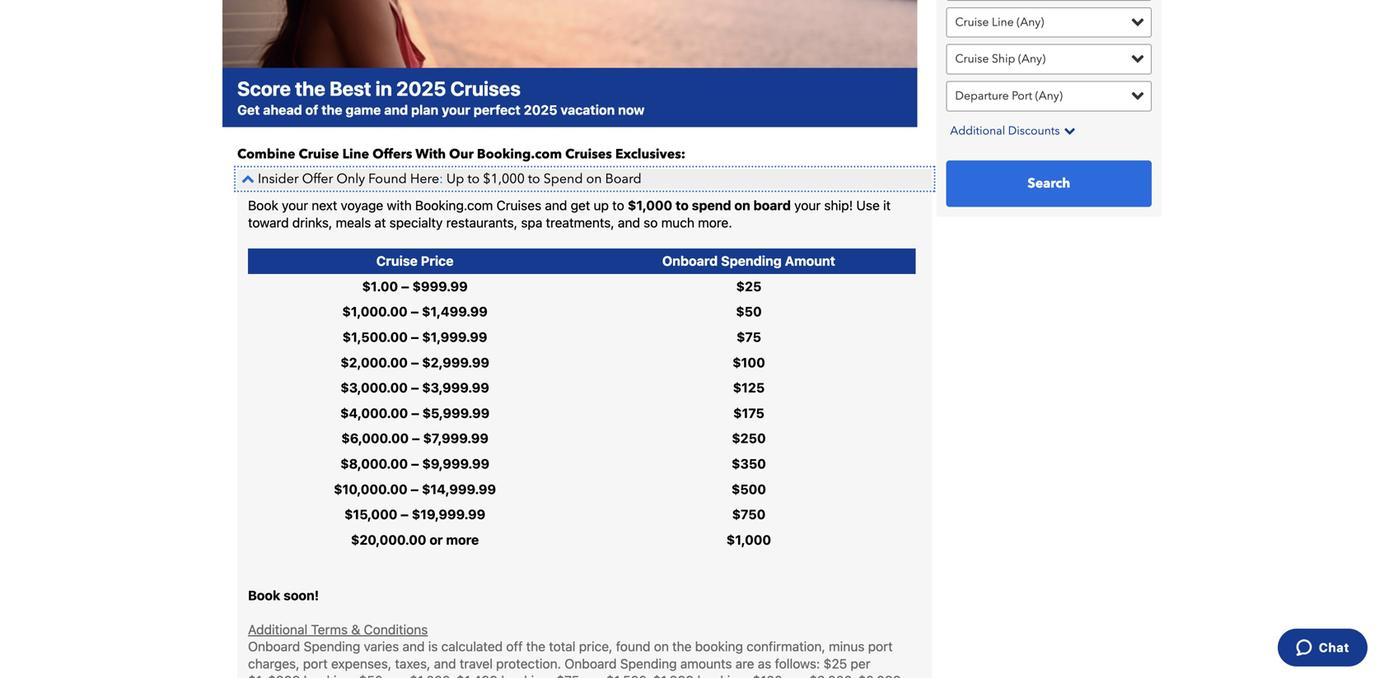 Task type: describe. For each thing, give the bounding box(es) containing it.
any for departure port ( any )
[[1039, 88, 1059, 104]]

$999
[[268, 674, 300, 679]]

meals
[[336, 215, 371, 231]]

exclusives:
[[615, 146, 686, 164]]

minus
[[829, 639, 865, 655]]

travel
[[460, 657, 493, 672]]

( for cruise line
[[1017, 14, 1020, 30]]

here
[[410, 170, 439, 188]]

0 vertical spatial port
[[868, 639, 893, 655]]

plan
[[411, 102, 439, 118]]

$10,000.00 – $14,999.99
[[334, 482, 496, 497]]

the up protection.
[[526, 639, 545, 655]]

perfect
[[474, 102, 521, 118]]

– for $6,000.00
[[412, 431, 420, 447]]

additional for additional terms & conditions onboard spending varies and is calculated off the total price, found on the booking confirmation, minus port charges, port expenses, taxes, and travel protection. onboard spending amounts are as follows: $25 per $1-$999 booking, $50 per $1,000-$1,499 booking, $75 per $1,500-$1,999 booking, $100 per $2,000-$2,9
[[248, 622, 307, 638]]

cruise up offer
[[299, 146, 339, 164]]

0 vertical spatial $50
[[736, 304, 762, 320]]

0 horizontal spatial 2025
[[396, 77, 446, 100]]

much
[[661, 215, 694, 231]]

$25 inside the additional terms & conditions onboard spending varies and is calculated off the total price, found on the booking confirmation, minus port charges, port expenses, taxes, and travel protection. onboard spending amounts are as follows: $25 per $1-$999 booking, $50 per $1,000-$1,499 booking, $75 per $1,500-$1,999 booking, $100 per $2,000-$2,9
[[823, 657, 847, 672]]

( for departure port
[[1035, 88, 1039, 104]]

cruise price
[[376, 253, 454, 269]]

additional discounts button
[[950, 123, 1156, 139]]

cruise for cruise price
[[376, 253, 418, 269]]

$14,999.99
[[422, 482, 496, 497]]

– for $2,000.00
[[411, 355, 419, 371]]

$500
[[732, 482, 766, 497]]

cruise for cruise line ( any )
[[955, 14, 989, 30]]

1 horizontal spatial spending
[[620, 657, 677, 672]]

$50 inside the additional terms & conditions onboard spending varies and is calculated off the total price, found on the booking confirmation, minus port charges, port expenses, taxes, and travel protection. onboard spending amounts are as follows: $25 per $1-$999 booking, $50 per $1,000-$1,499 booking, $75 per $1,500-$1,999 booking, $100 per $2,000-$2,9
[[359, 674, 383, 679]]

2 vertical spatial cruises
[[496, 198, 541, 214]]

0 horizontal spatial line
[[342, 146, 369, 164]]

discounts
[[1008, 123, 1060, 139]]

– for $4,000.00
[[411, 406, 419, 421]]

charges,
[[248, 657, 300, 672]]

game
[[346, 102, 381, 118]]

ship
[[992, 51, 1015, 67]]

onboard spending amount
[[662, 253, 835, 269]]

with
[[387, 198, 412, 214]]

$2,000-
[[809, 674, 858, 679]]

book soon!
[[248, 588, 319, 604]]

$8,000.00
[[340, 456, 408, 472]]

0 vertical spatial onboard
[[662, 253, 718, 269]]

$1,000.00 – $1,499.99
[[342, 304, 488, 320]]

combine
[[237, 146, 295, 164]]

1 horizontal spatial $75
[[736, 330, 761, 345]]

spend
[[543, 170, 583, 188]]

chevron down image
[[1060, 125, 1075, 136]]

$7,999.99
[[423, 431, 489, 447]]

0 vertical spatial booking.com
[[477, 146, 562, 164]]

the up the amounts
[[672, 639, 692, 655]]

book your next voyage with booking.com cruises and get up to $1,000 to spend on board
[[248, 198, 791, 214]]

your ship! use it toward drinks, meals at specialty restaurants, spa treatments, and so much more.
[[248, 198, 891, 231]]

your inside score the best in 2025 cruises get ahead of the game and plan your perfect 2025 vacation now
[[442, 102, 470, 118]]

:
[[439, 170, 443, 188]]

1 vertical spatial onboard
[[248, 639, 300, 655]]

$3,000.00 – $3,999.99
[[341, 380, 489, 396]]

drinks,
[[292, 215, 332, 231]]

as
[[758, 657, 771, 672]]

0 horizontal spatial spending
[[304, 639, 360, 655]]

$1,500-
[[606, 674, 653, 679]]

spend
[[692, 198, 731, 214]]

insider offer only found here : up to $1,000 to spend on board
[[258, 170, 642, 188]]

per down price,
[[583, 674, 603, 679]]

with
[[415, 146, 446, 164]]

more.
[[698, 215, 732, 231]]

1 vertical spatial cruises
[[565, 146, 612, 164]]

port
[[1012, 88, 1032, 104]]

confirmation,
[[747, 639, 825, 655]]

vacation
[[560, 102, 615, 118]]

per down the minus
[[851, 657, 870, 672]]

$1,000-
[[410, 674, 456, 679]]

expenses,
[[331, 657, 392, 672]]

any for cruise line ( any )
[[1020, 14, 1041, 30]]

toward
[[248, 215, 289, 231]]

departure
[[955, 88, 1009, 104]]

combine cruise line offers with our booking.com cruises exclusives:
[[237, 146, 686, 164]]

use
[[856, 198, 880, 214]]

2 horizontal spatial spending
[[721, 253, 782, 269]]

$1,499
[[456, 674, 498, 679]]

$3,000.00
[[341, 380, 408, 396]]

cruise for cruise ship ( any )
[[955, 51, 989, 67]]

follows:
[[775, 657, 820, 672]]

board
[[753, 198, 791, 214]]

0 vertical spatial $25
[[736, 279, 761, 294]]

up
[[446, 170, 464, 188]]

0 vertical spatial $100
[[733, 355, 765, 371]]

– for $15,000
[[401, 507, 409, 523]]

– for $1.00
[[401, 279, 409, 294]]

conditions
[[364, 622, 428, 638]]

$20,000.00 or more
[[351, 532, 479, 548]]

$750
[[732, 507, 766, 523]]

offer
[[302, 170, 333, 188]]

search
[[1028, 175, 1070, 193]]

is
[[428, 639, 438, 655]]

departure port ( any )
[[955, 88, 1063, 104]]

1 horizontal spatial line
[[992, 14, 1014, 30]]

total
[[549, 639, 575, 655]]

book for book your next voyage with booking.com cruises and get up to $1,000 to spend on board
[[248, 198, 278, 214]]

none search field containing search
[[936, 0, 1162, 217]]

the up of
[[295, 77, 325, 100]]

$1.00
[[362, 279, 398, 294]]

offers
[[373, 146, 412, 164]]

$1,500.00 – $1,999.99
[[342, 330, 487, 345]]



Task type: vqa. For each thing, say whether or not it's contained in the screenshot.
– for $15,000
yes



Task type: locate. For each thing, give the bounding box(es) containing it.
search link
[[946, 161, 1152, 207]]

1 vertical spatial any
[[1022, 51, 1042, 67]]

2 vertical spatial spending
[[620, 657, 677, 672]]

$25 up $2,000-
[[823, 657, 847, 672]]

1 horizontal spatial your
[[442, 102, 470, 118]]

2 vertical spatial )
[[1059, 88, 1063, 104]]

– right $1.00
[[401, 279, 409, 294]]

book up "toward"
[[248, 198, 278, 214]]

onboard down much at the top
[[662, 253, 718, 269]]

1 book from the top
[[248, 198, 278, 214]]

onboard up charges,
[[248, 639, 300, 655]]

on up up
[[586, 170, 602, 188]]

your inside your ship! use it toward drinks, meals at specialty restaurants, spa treatments, and so much more.
[[794, 198, 821, 214]]

&
[[351, 622, 360, 638]]

booking.com down up
[[415, 198, 493, 214]]

– up the $6,000.00 – $7,999.99
[[411, 406, 419, 421]]

any
[[1020, 14, 1041, 30], [1022, 51, 1042, 67], [1039, 88, 1059, 104]]

amounts
[[680, 657, 732, 672]]

additional discounts
[[950, 123, 1060, 139]]

found
[[368, 170, 407, 188]]

)
[[1041, 14, 1044, 30], [1042, 51, 1045, 67], [1059, 88, 1063, 104]]

$175
[[733, 406, 764, 421]]

treatments,
[[546, 215, 614, 231]]

taxes,
[[395, 657, 430, 672]]

or
[[430, 532, 443, 548]]

our
[[449, 146, 474, 164]]

0 vertical spatial )
[[1041, 14, 1044, 30]]

0 vertical spatial additional
[[950, 123, 1005, 139]]

on left board
[[734, 198, 750, 214]]

0 vertical spatial 2025
[[396, 77, 446, 100]]

found
[[616, 639, 650, 655]]

more
[[446, 532, 479, 548]]

) up "cruise ship ( any )"
[[1041, 14, 1044, 30]]

your right plan
[[442, 102, 470, 118]]

score
[[237, 77, 291, 100]]

1 vertical spatial spending
[[304, 639, 360, 655]]

2025 cruise deals image
[[222, 0, 917, 68]]

cruises inside score the best in 2025 cruises get ahead of the game and plan your perfect 2025 vacation now
[[450, 77, 521, 100]]

terms
[[311, 622, 348, 638]]

$999.99
[[412, 279, 468, 294]]

on inside the additional terms & conditions onboard spending varies and is calculated off the total price, found on the booking confirmation, minus port charges, port expenses, taxes, and travel protection. onboard spending amounts are as follows: $25 per $1-$999 booking, $50 per $1,000-$1,499 booking, $75 per $1,500-$1,999 booking, $100 per $2,000-$2,9
[[654, 639, 669, 655]]

1 vertical spatial $100
[[753, 674, 782, 679]]

ahead
[[263, 102, 302, 118]]

1 horizontal spatial $50
[[736, 304, 762, 320]]

– for $8,000.00
[[411, 456, 419, 472]]

booking,
[[304, 674, 355, 679], [501, 674, 553, 679], [697, 674, 749, 679]]

$1,499.99
[[422, 304, 488, 320]]

2 horizontal spatial $1,000
[[726, 532, 771, 548]]

port down terms
[[303, 657, 328, 672]]

2 booking, from the left
[[501, 674, 553, 679]]

$250
[[732, 431, 766, 447]]

cruise line ( any )
[[955, 14, 1044, 30]]

now
[[618, 102, 645, 118]]

per
[[851, 657, 870, 672], [386, 674, 406, 679], [583, 674, 603, 679], [786, 674, 806, 679]]

booking, down expenses,
[[304, 674, 355, 679]]

1 vertical spatial book
[[248, 588, 280, 604]]

$1,000 up book your next voyage with booking.com cruises and get up to $1,000 to spend on board
[[483, 170, 525, 188]]

cruises up spa
[[496, 198, 541, 214]]

$10,000.00
[[334, 482, 408, 497]]

1 horizontal spatial booking,
[[501, 674, 553, 679]]

1 horizontal spatial 2025
[[524, 102, 557, 118]]

booking, down the amounts
[[697, 674, 749, 679]]

0 horizontal spatial $1,000
[[483, 170, 525, 188]]

it
[[883, 198, 891, 214]]

$1,000 down the $750 on the bottom right
[[726, 532, 771, 548]]

– up "$20,000.00 or more"
[[401, 507, 409, 523]]

$1,999.99
[[422, 330, 487, 345]]

$19,999.99
[[412, 507, 486, 523]]

spending up $1,500-
[[620, 657, 677, 672]]

2 vertical spatial on
[[654, 639, 669, 655]]

and down in
[[384, 102, 408, 118]]

any up "cruise ship ( any )"
[[1020, 14, 1041, 30]]

2 book from the top
[[248, 588, 280, 604]]

cruise up $1.00
[[376, 253, 418, 269]]

$1,000 up so
[[628, 198, 672, 214]]

) for cruise ship ( any )
[[1042, 51, 1045, 67]]

$6,000.00
[[341, 431, 409, 447]]

2 vertical spatial (
[[1035, 88, 1039, 104]]

protection.
[[496, 657, 561, 672]]

0 horizontal spatial port
[[303, 657, 328, 672]]

0 vertical spatial on
[[586, 170, 602, 188]]

$15,000
[[344, 507, 397, 523]]

price,
[[579, 639, 613, 655]]

) for departure port ( any )
[[1059, 88, 1063, 104]]

next
[[312, 198, 337, 214]]

per down taxes, at bottom left
[[386, 674, 406, 679]]

additional down the departure
[[950, 123, 1005, 139]]

cruise left "ship"
[[955, 51, 989, 67]]

$100 inside the additional terms & conditions onboard spending varies and is calculated off the total price, found on the booking confirmation, minus port charges, port expenses, taxes, and travel protection. onboard spending amounts are as follows: $25 per $1-$999 booking, $50 per $1,000-$1,499 booking, $75 per $1,500-$1,999 booking, $100 per $2,000-$2,9
[[753, 674, 782, 679]]

– down $1,500.00 – $1,999.99
[[411, 355, 419, 371]]

1 vertical spatial booking.com
[[415, 198, 493, 214]]

$100 up $125
[[733, 355, 765, 371]]

$75 inside the additional terms & conditions onboard spending varies and is calculated off the total price, found on the booking confirmation, minus port charges, port expenses, taxes, and travel protection. onboard spending amounts are as follows: $25 per $1-$999 booking, $50 per $1,000-$1,499 booking, $75 per $1,500-$1,999 booking, $100 per $2,000-$2,9
[[556, 674, 579, 679]]

chevron up image
[[237, 172, 255, 186]]

spending down more.
[[721, 253, 782, 269]]

amount
[[785, 253, 835, 269]]

booking
[[695, 639, 743, 655]]

and left "get"
[[545, 198, 567, 214]]

calculated
[[441, 639, 503, 655]]

– down $2,000.00 – $2,999.99
[[411, 380, 419, 396]]

and left so
[[618, 215, 640, 231]]

) up chevron down icon
[[1059, 88, 1063, 104]]

and up taxes, at bottom left
[[402, 639, 425, 655]]

book left "soon!"
[[248, 588, 280, 604]]

– down the $8,000.00 – $9,999.99
[[411, 482, 419, 497]]

1 horizontal spatial $1,000
[[628, 198, 672, 214]]

varies
[[364, 639, 399, 655]]

2 horizontal spatial booking,
[[697, 674, 749, 679]]

$1-
[[248, 674, 268, 679]]

$2,999.99
[[422, 355, 489, 371]]

$100
[[733, 355, 765, 371], [753, 674, 782, 679]]

1 vertical spatial on
[[734, 198, 750, 214]]

your up drinks,
[[282, 198, 308, 214]]

( right port
[[1035, 88, 1039, 104]]

additional for additional discounts
[[950, 123, 1005, 139]]

$50 down onboard spending amount
[[736, 304, 762, 320]]

are
[[735, 657, 754, 672]]

port
[[868, 639, 893, 655], [303, 657, 328, 672]]

0 horizontal spatial $50
[[359, 674, 383, 679]]

any right "ship"
[[1022, 51, 1042, 67]]

$2,000.00 – $2,999.99
[[340, 355, 489, 371]]

$4,000.00
[[340, 406, 408, 421]]

2 horizontal spatial onboard
[[662, 253, 718, 269]]

$75 down total
[[556, 674, 579, 679]]

0 horizontal spatial $25
[[736, 279, 761, 294]]

0 horizontal spatial booking,
[[304, 674, 355, 679]]

only
[[336, 170, 365, 188]]

ship!
[[824, 198, 853, 214]]

2 horizontal spatial on
[[734, 198, 750, 214]]

0 vertical spatial spending
[[721, 253, 782, 269]]

$8,000.00 – $9,999.99
[[340, 456, 489, 472]]

– up $1,500.00 – $1,999.99
[[411, 304, 419, 320]]

$1,500.00
[[342, 330, 408, 345]]

0 horizontal spatial additional
[[248, 622, 307, 638]]

1 vertical spatial additional
[[248, 622, 307, 638]]

get
[[237, 102, 260, 118]]

and inside score the best in 2025 cruises get ahead of the game and plan your perfect 2025 vacation now
[[384, 102, 408, 118]]

1 vertical spatial 2025
[[524, 102, 557, 118]]

your
[[442, 102, 470, 118], [282, 198, 308, 214], [794, 198, 821, 214]]

best
[[329, 77, 371, 100]]

per down follows:
[[786, 674, 806, 679]]

0 vertical spatial $1,000
[[483, 170, 525, 188]]

cruise ship ( any )
[[955, 51, 1045, 67]]

$100 down as
[[753, 674, 782, 679]]

line up "ship"
[[992, 14, 1014, 30]]

additional inside the additional terms & conditions onboard spending varies and is calculated off the total price, found on the booking confirmation, minus port charges, port expenses, taxes, and travel protection. onboard spending amounts are as follows: $25 per $1-$999 booking, $50 per $1,000-$1,499 booking, $75 per $1,500-$1,999 booking, $100 per $2,000-$2,9
[[248, 622, 307, 638]]

book for book soon!
[[248, 588, 280, 604]]

1 horizontal spatial additional
[[950, 123, 1005, 139]]

onboard down price,
[[565, 657, 617, 672]]

2 vertical spatial onboard
[[565, 657, 617, 672]]

1 vertical spatial (
[[1018, 51, 1022, 67]]

0 vertical spatial $75
[[736, 330, 761, 345]]

line up only
[[342, 146, 369, 164]]

1 vertical spatial $25
[[823, 657, 847, 672]]

$2,000.00
[[340, 355, 408, 371]]

– for $1,000.00
[[411, 304, 419, 320]]

( up "cruise ship ( any )"
[[1017, 14, 1020, 30]]

1 vertical spatial port
[[303, 657, 328, 672]]

0 vertical spatial (
[[1017, 14, 1020, 30]]

1 vertical spatial $50
[[359, 674, 383, 679]]

voyage
[[341, 198, 383, 214]]

None search field
[[936, 0, 1162, 217]]

– up $10,000.00 – $14,999.99
[[411, 456, 419, 472]]

0 vertical spatial any
[[1020, 14, 1041, 30]]

booking.com down perfect
[[477, 146, 562, 164]]

0 horizontal spatial $75
[[556, 674, 579, 679]]

2025 up plan
[[396, 77, 446, 100]]

0 horizontal spatial on
[[586, 170, 602, 188]]

1 vertical spatial )
[[1042, 51, 1045, 67]]

( for cruise ship
[[1018, 51, 1022, 67]]

$1.00 – $999.99
[[362, 279, 468, 294]]

– down $4,000.00 – $5,999.99
[[412, 431, 420, 447]]

1 vertical spatial $75
[[556, 674, 579, 679]]

and up the $1,000-
[[434, 657, 456, 672]]

$1,999
[[653, 674, 694, 679]]

1 horizontal spatial $25
[[823, 657, 847, 672]]

additional
[[950, 123, 1005, 139], [248, 622, 307, 638]]

$25 down onboard spending amount
[[736, 279, 761, 294]]

get
[[571, 198, 590, 214]]

your left ship!
[[794, 198, 821, 214]]

1 booking, from the left
[[304, 674, 355, 679]]

1 vertical spatial line
[[342, 146, 369, 164]]

soon!
[[283, 588, 319, 604]]

2 vertical spatial $1,000
[[726, 532, 771, 548]]

2025 right perfect
[[524, 102, 557, 118]]

and inside your ship! use it toward drinks, meals at specialty restaurants, spa treatments, and so much more.
[[618, 215, 640, 231]]

additional up charges,
[[248, 622, 307, 638]]

– up $2,000.00 – $2,999.99
[[411, 330, 419, 345]]

$50 down expenses,
[[359, 674, 383, 679]]

$9,999.99
[[422, 456, 489, 472]]

0 horizontal spatial your
[[282, 198, 308, 214]]

2 vertical spatial any
[[1039, 88, 1059, 104]]

0 vertical spatial cruises
[[450, 77, 521, 100]]

0 vertical spatial book
[[248, 198, 278, 214]]

$20,000.00
[[351, 532, 426, 548]]

$3,999.99
[[422, 380, 489, 396]]

booking, down protection.
[[501, 674, 553, 679]]

at
[[374, 215, 386, 231]]

port right the minus
[[868, 639, 893, 655]]

1 horizontal spatial on
[[654, 639, 669, 655]]

any for cruise ship ( any )
[[1022, 51, 1042, 67]]

specialty
[[389, 215, 443, 231]]

cruises up perfect
[[450, 77, 521, 100]]

any right port
[[1039, 88, 1059, 104]]

insider
[[258, 170, 299, 188]]

$75 up $125
[[736, 330, 761, 345]]

– for $10,000.00
[[411, 482, 419, 497]]

3 booking, from the left
[[697, 674, 749, 679]]

0 vertical spatial line
[[992, 14, 1014, 30]]

spending down terms
[[304, 639, 360, 655]]

restaurants,
[[446, 215, 518, 231]]

up
[[594, 198, 609, 214]]

$6,000.00 – $7,999.99
[[341, 431, 489, 447]]

0 horizontal spatial onboard
[[248, 639, 300, 655]]

$15,000 – $19,999.99
[[344, 507, 486, 523]]

( right "ship"
[[1018, 51, 1022, 67]]

cruise up "cruise ship ( any )"
[[955, 14, 989, 30]]

on
[[586, 170, 602, 188], [734, 198, 750, 214], [654, 639, 669, 655]]

1 vertical spatial $1,000
[[628, 198, 672, 214]]

cruises up spend
[[565, 146, 612, 164]]

) for cruise line ( any )
[[1041, 14, 1044, 30]]

(
[[1017, 14, 1020, 30], [1018, 51, 1022, 67], [1035, 88, 1039, 104]]

2 horizontal spatial your
[[794, 198, 821, 214]]

the right of
[[321, 102, 342, 118]]

1 horizontal spatial port
[[868, 639, 893, 655]]

$4,000.00 – $5,999.99
[[340, 406, 490, 421]]

off
[[506, 639, 523, 655]]

– for $3,000.00
[[411, 380, 419, 396]]

) right "ship"
[[1042, 51, 1045, 67]]

1 horizontal spatial onboard
[[565, 657, 617, 672]]

– for $1,500.00
[[411, 330, 419, 345]]

on right the found at the bottom left of page
[[654, 639, 669, 655]]



